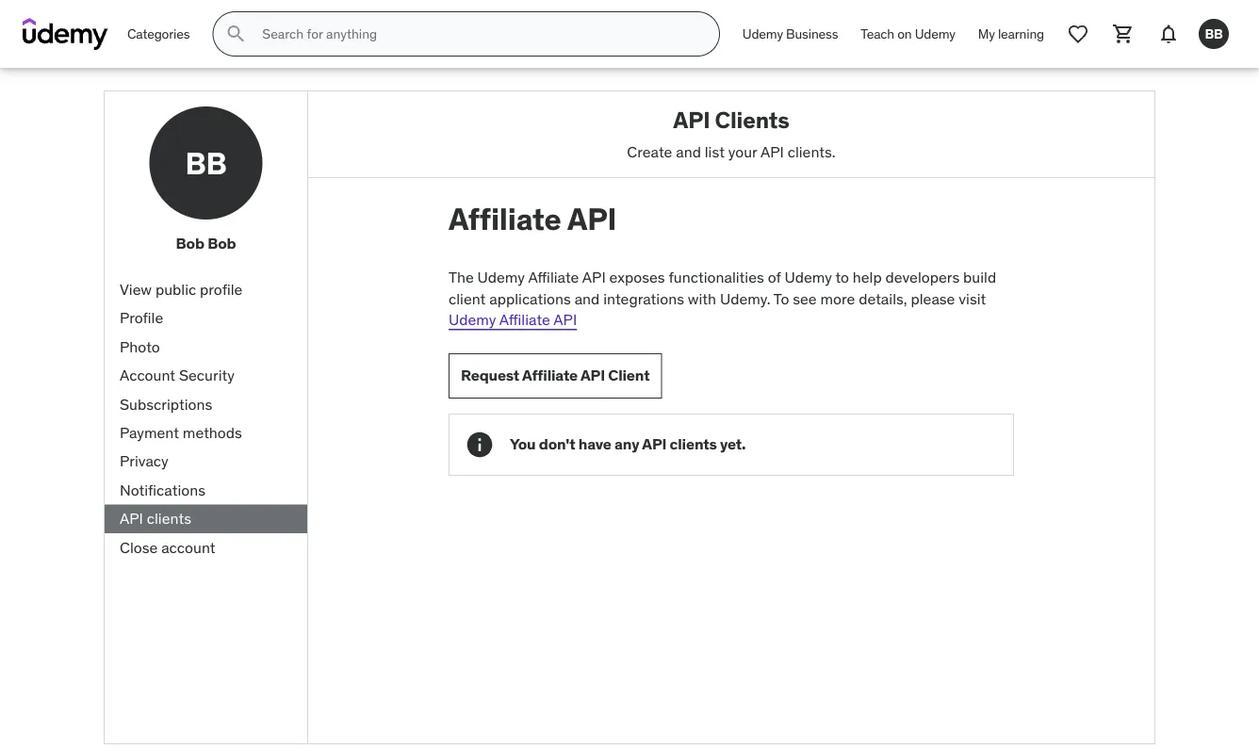 Task type: describe. For each thing, give the bounding box(es) containing it.
to
[[836, 268, 850, 287]]

udemy.
[[720, 289, 771, 308]]

teach on udemy link
[[850, 11, 967, 57]]

api left exposes
[[583, 268, 606, 287]]

clients inside view public profile profile photo account security subscriptions payment methods privacy notifications api clients close account
[[147, 509, 191, 528]]

view public profile profile photo account security subscriptions payment methods privacy notifications api clients close account
[[120, 280, 243, 557]]

view
[[120, 280, 152, 299]]

request
[[461, 366, 520, 385]]

exposes
[[610, 268, 665, 287]]

api down applications
[[554, 310, 577, 329]]

0 vertical spatial bb
[[1205, 25, 1224, 42]]

udemy affiliate api link
[[449, 310, 577, 329]]

view public profile link
[[105, 276, 307, 304]]

udemy inside teach on udemy link
[[915, 25, 956, 42]]

privacy link
[[105, 448, 307, 476]]

help
[[853, 268, 882, 287]]

profile link
[[105, 304, 307, 333]]

udemy business
[[743, 25, 839, 42]]

my learning link
[[967, 11, 1056, 57]]

affiliate up the
[[449, 200, 562, 238]]

clients
[[715, 106, 790, 134]]

to
[[774, 289, 790, 308]]

my learning
[[979, 25, 1045, 42]]

udemy up see
[[785, 268, 832, 287]]

account security link
[[105, 362, 307, 390]]

api inside request affiliate api client button
[[581, 366, 605, 385]]

privacy
[[120, 452, 169, 471]]

bob bob
[[176, 234, 236, 253]]

notifications
[[120, 480, 206, 500]]

security
[[179, 366, 235, 385]]

please
[[911, 289, 956, 308]]

0 horizontal spatial bb
[[185, 144, 227, 182]]

udemy business link
[[732, 11, 850, 57]]

affiliate api
[[449, 200, 617, 238]]

functionalities
[[669, 268, 765, 287]]

categories
[[127, 25, 190, 42]]

api right your
[[761, 142, 784, 161]]

api inside view public profile profile photo account security subscriptions payment methods privacy notifications api clients close account
[[120, 509, 143, 528]]

subscriptions link
[[105, 390, 307, 419]]

udemy inside udemy business link
[[743, 25, 784, 42]]

any
[[615, 435, 640, 454]]

api right the any
[[642, 435, 667, 454]]

affiliate down applications
[[500, 310, 551, 329]]

udemy image
[[23, 18, 108, 50]]

applications
[[490, 289, 571, 308]]

don't
[[539, 435, 576, 454]]

request affiliate api client
[[461, 366, 650, 385]]

payment
[[120, 423, 179, 442]]



Task type: vqa. For each thing, say whether or not it's contained in the screenshot.
Udemy IMAGE
yes



Task type: locate. For each thing, give the bounding box(es) containing it.
bob
[[176, 234, 204, 253], [208, 234, 236, 253]]

notifications link
[[105, 476, 307, 505]]

bb up bob bob
[[185, 144, 227, 182]]

and inside the udemy affiliate api exposes functionalities of udemy to help developers build client applications and integrations with udemy.  to see more details, please visit udemy affiliate api
[[575, 289, 600, 308]]

learning
[[998, 25, 1045, 42]]

1 horizontal spatial clients
[[670, 435, 717, 454]]

api up the list
[[674, 106, 710, 134]]

0 vertical spatial and
[[676, 142, 701, 161]]

account
[[161, 538, 216, 557]]

1 horizontal spatial bob
[[208, 234, 236, 253]]

details,
[[859, 289, 908, 308]]

the udemy affiliate api exposes functionalities of udemy to help developers build client applications and integrations with udemy.  to see more details, please visit udemy affiliate api
[[449, 268, 997, 329]]

and left the integrations
[[575, 289, 600, 308]]

clients down notifications
[[147, 509, 191, 528]]

my
[[979, 25, 995, 42]]

close
[[120, 538, 158, 557]]

close account link
[[105, 533, 307, 562]]

affiliate inside button
[[522, 366, 578, 385]]

affiliate up applications
[[528, 268, 579, 287]]

bb link
[[1192, 11, 1237, 57]]

api clients create and list your api clients.
[[627, 106, 836, 161]]

api up close
[[120, 509, 143, 528]]

visit
[[959, 289, 987, 308]]

udemy up applications
[[478, 268, 525, 287]]

udemy right on
[[915, 25, 956, 42]]

integrations
[[604, 289, 685, 308]]

account
[[120, 366, 175, 385]]

create
[[627, 142, 673, 161]]

api
[[674, 106, 710, 134], [761, 142, 784, 161], [568, 200, 617, 238], [583, 268, 606, 287], [554, 310, 577, 329], [581, 366, 605, 385], [642, 435, 667, 454], [120, 509, 143, 528]]

bob up public
[[176, 234, 204, 253]]

0 horizontal spatial and
[[575, 289, 600, 308]]

yet.
[[720, 435, 746, 454]]

shopping cart with 0 items image
[[1113, 23, 1135, 45]]

1 vertical spatial bb
[[185, 144, 227, 182]]

1 vertical spatial clients
[[147, 509, 191, 528]]

udemy left "business"
[[743, 25, 784, 42]]

Search for anything text field
[[259, 18, 697, 50]]

0 vertical spatial clients
[[670, 435, 717, 454]]

more
[[821, 289, 856, 308]]

api left client
[[581, 366, 605, 385]]

business
[[787, 25, 839, 42]]

1 vertical spatial and
[[575, 289, 600, 308]]

wishlist image
[[1067, 23, 1090, 45]]

bb
[[1205, 25, 1224, 42], [185, 144, 227, 182]]

notifications image
[[1158, 23, 1181, 45]]

udemy down client
[[449, 310, 496, 329]]

and inside api clients create and list your api clients.
[[676, 142, 701, 161]]

methods
[[183, 423, 242, 442]]

1 bob from the left
[[176, 234, 204, 253]]

build
[[964, 268, 997, 287]]

2 bob from the left
[[208, 234, 236, 253]]

payment methods link
[[105, 419, 307, 448]]

developers
[[886, 268, 960, 287]]

list
[[705, 142, 725, 161]]

udemy
[[743, 25, 784, 42], [915, 25, 956, 42], [478, 268, 525, 287], [785, 268, 832, 287], [449, 310, 496, 329]]

and
[[676, 142, 701, 161], [575, 289, 600, 308]]

the
[[449, 268, 474, 287]]

affiliate right request
[[522, 366, 578, 385]]

affiliate
[[449, 200, 562, 238], [528, 268, 579, 287], [500, 310, 551, 329], [522, 366, 578, 385]]

profile
[[120, 308, 163, 328]]

teach
[[861, 25, 895, 42]]

with
[[688, 289, 717, 308]]

1 horizontal spatial and
[[676, 142, 701, 161]]

clients
[[670, 435, 717, 454], [147, 509, 191, 528]]

0 horizontal spatial bob
[[176, 234, 204, 253]]

photo link
[[105, 333, 307, 362]]

0 horizontal spatial clients
[[147, 509, 191, 528]]

you don't have any api clients yet.
[[510, 435, 746, 454]]

api up exposes
[[568, 200, 617, 238]]

your
[[729, 142, 758, 161]]

on
[[898, 25, 912, 42]]

request affiliate api client button
[[449, 353, 662, 399]]

1 horizontal spatial bb
[[1205, 25, 1224, 42]]

have
[[579, 435, 612, 454]]

categories button
[[116, 11, 201, 57]]

of
[[768, 268, 781, 287]]

clients.
[[788, 142, 836, 161]]

clients left the yet.
[[670, 435, 717, 454]]

and left the list
[[676, 142, 701, 161]]

photo
[[120, 337, 160, 356]]

submit search image
[[225, 23, 247, 45]]

public
[[155, 280, 196, 299]]

client
[[608, 366, 650, 385]]

you
[[510, 435, 536, 454]]

see
[[793, 289, 817, 308]]

api clients link
[[105, 505, 307, 533]]

profile
[[200, 280, 243, 299]]

bob up profile
[[208, 234, 236, 253]]

subscriptions
[[120, 394, 212, 414]]

client
[[449, 289, 486, 308]]

bb right "notifications" icon
[[1205, 25, 1224, 42]]

teach on udemy
[[861, 25, 956, 42]]



